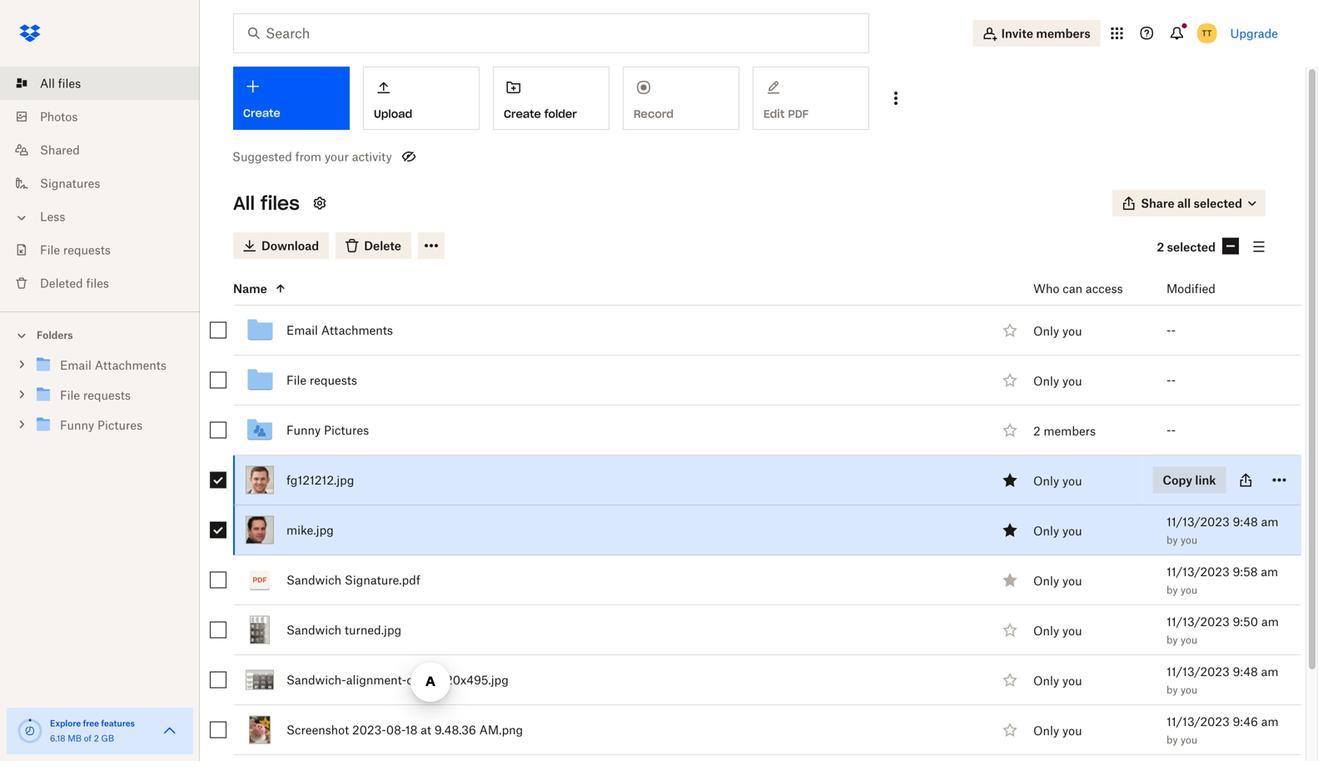 Task type: locate. For each thing, give the bounding box(es) containing it.
only you for alignment-
[[1034, 674, 1083, 688]]

funny pictures link
[[33, 414, 187, 437], [287, 420, 369, 440]]

only for alignment-
[[1034, 674, 1060, 688]]

only you inside name sandwich signature.pdf, modified 11/13/2023 9:58 am, element
[[1034, 574, 1083, 588]]

11/13/2023 9:48 am by you inside name sandwich-alignment-chart-720x495.jpg, modified 11/13/2023 9:48 am, element
[[1167, 665, 1279, 696]]

3 -- from the top
[[1167, 423, 1176, 437]]

0 horizontal spatial attachments
[[95, 358, 167, 372]]

0 horizontal spatial email attachments link
[[33, 354, 187, 377]]

1 horizontal spatial files
[[86, 276, 109, 290]]

2 add to starred image from the top
[[1000, 370, 1020, 390]]

1 vertical spatial sandwich
[[287, 623, 342, 637]]

7 only you button from the top
[[1034, 672, 1083, 690]]

only you inside name sandwich-alignment-chart-720x495.jpg, modified 11/13/2023 9:48 am, element
[[1034, 674, 1083, 688]]

file requests inside name file requests, modified 12/14/2023 4:10 pm, element
[[287, 373, 357, 387]]

2 vertical spatial file
[[60, 388, 80, 402]]

only you inside name sandwich turned.jpg, modified 11/13/2023 9:50 am, element
[[1034, 624, 1083, 638]]

720x495.jpg
[[439, 673, 509, 687]]

remove from starred image for 11/13/2023 9:58 am
[[1000, 570, 1020, 590]]

1 only you from the top
[[1034, 324, 1083, 338]]

6 only you button from the top
[[1034, 622, 1083, 640]]

attachments inside name email attachments, modified 11/13/2023 10:24 am, element
[[321, 323, 393, 337]]

by for alignment-
[[1167, 684, 1178, 696]]

only for turned.jpg
[[1034, 624, 1060, 638]]

1 vertical spatial 2
[[1034, 424, 1041, 438]]

signatures
[[40, 176, 100, 190]]

4 only from the top
[[1034, 524, 1060, 538]]

1 sandwich from the top
[[287, 573, 342, 587]]

6 only you from the top
[[1034, 624, 1083, 638]]

2 -- from the top
[[1167, 373, 1176, 387]]

0 horizontal spatial 2
[[94, 733, 99, 744]]

less
[[40, 210, 65, 224]]

upload button
[[363, 67, 480, 130]]

11/13/2023 for turned.jpg
[[1167, 615, 1230, 629]]

files inside list item
[[58, 76, 81, 90]]

file requests link inside list
[[13, 233, 200, 267]]

1 vertical spatial members
[[1044, 424, 1096, 438]]

1 horizontal spatial email
[[287, 323, 318, 337]]

1 horizontal spatial funny pictures
[[287, 423, 369, 437]]

name sandwich-alignment-chart-720x495.jpg, modified 11/13/2023 9:48 am, element
[[197, 656, 1302, 706]]

2 members
[[1034, 424, 1096, 438]]

only inside name sandwich signature.pdf, modified 11/13/2023 9:58 am, element
[[1034, 574, 1060, 588]]

4 add to starred image from the top
[[1000, 620, 1020, 640]]

signatures link
[[13, 167, 200, 200]]

0 vertical spatial selected
[[1194, 196, 1243, 210]]

0 vertical spatial members
[[1037, 26, 1091, 40]]

3 11/13/2023 9:48 am by you from the top
[[1167, 665, 1279, 696]]

all
[[40, 76, 55, 90], [233, 192, 255, 215]]

1 by from the top
[[1167, 484, 1178, 496]]

11/13/2023 9:48 am by you inside the name fg121212.jpg, modified 11/13/2023 9:48 am, element
[[1167, 465, 1279, 496]]

11/13/2023 for 2023-
[[1167, 715, 1230, 729]]

2 selected
[[1157, 240, 1216, 254]]

1 vertical spatial 11/13/2023 9:48 am by you
[[1167, 515, 1279, 546]]

2 vertical spatial 2
[[94, 733, 99, 744]]

1 add to starred image from the top
[[1000, 320, 1020, 340]]

name screenshot 2023-08-18 at 9.48.36 am.png, modified 11/13/2023 9:46 am, element
[[197, 706, 1302, 756]]

0 vertical spatial sandwich
[[287, 573, 342, 587]]

only you inside name email attachments, modified 11/13/2023 10:24 am, element
[[1034, 324, 1083, 338]]

-- inside name email attachments, modified 11/13/2023 10:24 am, element
[[1167, 323, 1176, 337]]

5 am from the top
[[1262, 665, 1279, 679]]

remove from starred image
[[1000, 470, 1020, 490]]

sandwich turned.jpg link
[[287, 620, 402, 640]]

3 am from the top
[[1261, 565, 1279, 579]]

1 vertical spatial file requests
[[287, 373, 357, 387]]

you inside name file requests, modified 12/14/2023 4:10 pm, element
[[1063, 374, 1083, 388]]

only you button for signature.pdf
[[1034, 572, 1083, 590]]

9:48 for mike.jpg
[[1233, 515, 1259, 529]]

of
[[84, 733, 92, 744]]

sandwich signature.pdf
[[287, 573, 421, 587]]

1 horizontal spatial all files
[[233, 192, 300, 215]]

1 horizontal spatial attachments
[[321, 323, 393, 337]]

11/13/2023 inside the 11/13/2023 9:50 am by you
[[1167, 615, 1230, 629]]

2 remove from starred image from the top
[[1000, 570, 1020, 590]]

dropbox image
[[13, 17, 47, 50]]

7 only you from the top
[[1034, 674, 1083, 688]]

9:50
[[1233, 615, 1259, 629]]

4 only you button from the top
[[1034, 522, 1083, 540]]

file requests
[[40, 243, 111, 257], [287, 373, 357, 387], [60, 388, 131, 402]]

5 11/13/2023 from the top
[[1167, 665, 1230, 679]]

only inside "name screenshot 2023-08-18 at 9.48.36 am.png, modified 11/13/2023 9:46 am," element
[[1034, 724, 1060, 738]]

you inside 11/13/2023 9:46 am by you
[[1181, 734, 1198, 746]]

files up photos
[[58, 76, 81, 90]]

3 9:48 from the top
[[1233, 665, 1259, 679]]

1 am from the top
[[1262, 465, 1279, 479]]

6 am from the top
[[1262, 715, 1279, 729]]

1 horizontal spatial funny
[[287, 423, 321, 437]]

remove from starred image
[[1000, 520, 1020, 540], [1000, 570, 1020, 590]]

delete button
[[336, 232, 411, 259]]

file requests inside group
[[60, 388, 131, 402]]

add to starred image inside name sandwich-alignment-chart-720x495.jpg, modified 11/13/2023 9:48 am, element
[[1000, 670, 1020, 690]]

remove from starred image inside name mike.jpg, modified 11/13/2023 9:48 am, element
[[1000, 520, 1020, 540]]

6 11/13/2023 from the top
[[1167, 715, 1230, 729]]

1 vertical spatial all files
[[233, 192, 300, 215]]

9:58
[[1233, 565, 1258, 579]]

1 remove from starred image from the top
[[1000, 520, 1020, 540]]

all files up download button
[[233, 192, 300, 215]]

5 add to starred image from the top
[[1000, 670, 1020, 690]]

only inside name sandwich turned.jpg, modified 11/13/2023 9:50 am, element
[[1034, 624, 1060, 638]]

group
[[0, 347, 200, 453]]

am right link
[[1262, 465, 1279, 479]]

1 vertical spatial 9:48
[[1233, 515, 1259, 529]]

deleted files
[[40, 276, 109, 290]]

file requests link
[[13, 233, 200, 267], [287, 370, 357, 390], [33, 384, 187, 407]]

all files link
[[13, 67, 200, 100]]

only you for turned.jpg
[[1034, 624, 1083, 638]]

requests
[[63, 243, 111, 257], [310, 373, 357, 387], [83, 388, 131, 402]]

files right deleted
[[86, 276, 109, 290]]

4 only you from the top
[[1034, 524, 1083, 538]]

1 horizontal spatial 2
[[1034, 424, 1041, 438]]

am inside the 11/13/2023 9:50 am by you
[[1262, 615, 1279, 629]]

3 only you from the top
[[1034, 474, 1083, 488]]

1 9:48 from the top
[[1233, 465, 1259, 479]]

create left folder
[[504, 107, 541, 121]]

members for invite members
[[1037, 26, 1091, 40]]

am right 9:50 in the bottom right of the page
[[1262, 615, 1279, 629]]

funny inside group
[[60, 418, 94, 432]]

5 only from the top
[[1034, 574, 1060, 588]]

download button
[[233, 232, 329, 259]]

0 horizontal spatial files
[[58, 76, 81, 90]]

add to starred image for file requests
[[1000, 370, 1020, 390]]

0 vertical spatial 2
[[1157, 240, 1165, 254]]

9:48 for sandwich-alignment-chart-720x495.jpg
[[1233, 665, 1259, 679]]

only you button for requests
[[1034, 372, 1083, 390]]

email inside group
[[60, 358, 92, 372]]

selected inside popup button
[[1194, 196, 1243, 210]]

0 vertical spatial --
[[1167, 323, 1176, 337]]

email attachments link
[[287, 320, 393, 340], [33, 354, 187, 377]]

-
[[1167, 323, 1172, 337], [1172, 323, 1176, 337], [1167, 373, 1172, 387], [1172, 373, 1176, 387], [1167, 423, 1172, 437], [1172, 423, 1176, 437]]

--
[[1167, 323, 1176, 337], [1167, 373, 1176, 387], [1167, 423, 1176, 437]]

0 vertical spatial all
[[40, 76, 55, 90]]

only you
[[1034, 324, 1083, 338], [1034, 374, 1083, 388], [1034, 474, 1083, 488], [1034, 524, 1083, 538], [1034, 574, 1083, 588], [1034, 624, 1083, 638], [1034, 674, 1083, 688], [1034, 724, 1083, 738]]

download
[[262, 239, 319, 253]]

you
[[1063, 324, 1083, 338], [1063, 374, 1083, 388], [1063, 474, 1083, 488], [1181, 484, 1198, 496], [1063, 524, 1083, 538], [1181, 534, 1198, 546], [1063, 574, 1083, 588], [1181, 584, 1198, 596], [1063, 624, 1083, 638], [1181, 634, 1198, 646], [1063, 674, 1083, 688], [1181, 684, 1198, 696], [1063, 724, 1083, 738], [1181, 734, 1198, 746]]

6 by from the top
[[1167, 734, 1178, 746]]

0 vertical spatial attachments
[[321, 323, 393, 337]]

/screenshot 2023-08-18 at 9.48.36 am.png image
[[249, 716, 271, 744]]

add to starred image for sandwich-alignment-chart-720x495.jpg
[[1000, 670, 1020, 690]]

1 vertical spatial email
[[60, 358, 92, 372]]

2 11/13/2023 9:48 am by you from the top
[[1167, 515, 1279, 546]]

all up photos
[[40, 76, 55, 90]]

1 horizontal spatial pictures
[[324, 423, 369, 437]]

members inside 2 members button
[[1044, 424, 1096, 438]]

0 vertical spatial remove from starred image
[[1000, 520, 1020, 540]]

create up suggested
[[243, 106, 281, 120]]

all files list item
[[0, 67, 200, 100]]

2 for 2 selected
[[1157, 240, 1165, 254]]

only inside name file requests, modified 12/14/2023 4:10 pm, element
[[1034, 374, 1060, 388]]

2 horizontal spatial 2
[[1157, 240, 1165, 254]]

share
[[1141, 196, 1175, 210]]

only you for requests
[[1034, 374, 1083, 388]]

suggested from your activity
[[232, 150, 392, 164]]

remove from starred image inside name sandwich signature.pdf, modified 11/13/2023 9:58 am, element
[[1000, 570, 1020, 590]]

-- inside name funny pictures, modified 11/13/2023 10:13 am, element
[[1167, 423, 1176, 437]]

9:48 down the 11/13/2023 9:50 am by you
[[1233, 665, 1259, 679]]

0 horizontal spatial funny pictures
[[60, 418, 143, 432]]

create inside create folder button
[[504, 107, 541, 121]]

9:48 right link
[[1233, 465, 1259, 479]]

create inside 'create' dropdown button
[[243, 106, 281, 120]]

name email attachments, modified 11/13/2023 10:24 am, element
[[197, 306, 1302, 356]]

1 vertical spatial --
[[1167, 373, 1176, 387]]

chart-
[[407, 673, 439, 687]]

3 only from the top
[[1034, 474, 1060, 488]]

0 horizontal spatial email
[[60, 358, 92, 372]]

0 horizontal spatial all
[[40, 76, 55, 90]]

files
[[58, 76, 81, 90], [261, 192, 300, 215], [86, 276, 109, 290]]

add to starred image for sandwich turned.jpg
[[1000, 620, 1020, 640]]

3 by from the top
[[1167, 584, 1178, 596]]

11/13/2023 inside 11/13/2023 9:46 am by you
[[1167, 715, 1230, 729]]

by inside 11/13/2023 9:46 am by you
[[1167, 734, 1178, 746]]

-- inside name file requests, modified 12/14/2023 4:10 pm, element
[[1167, 373, 1176, 387]]

2 by from the top
[[1167, 534, 1178, 546]]

alignment-
[[346, 673, 407, 687]]

add to starred image inside name sandwich turned.jpg, modified 11/13/2023 9:50 am, element
[[1000, 620, 1020, 640]]

pictures inside group
[[97, 418, 143, 432]]

0 vertical spatial email attachments
[[287, 323, 393, 337]]

only you inside "name screenshot 2023-08-18 at 9.48.36 am.png, modified 11/13/2023 9:46 am," element
[[1034, 724, 1083, 738]]

2 vertical spatial files
[[86, 276, 109, 290]]

add to starred image inside name file requests, modified 12/14/2023 4:10 pm, element
[[1000, 370, 1020, 390]]

3 only you button from the top
[[1034, 472, 1083, 490]]

only you button inside name email attachments, modified 11/13/2023 10:24 am, element
[[1034, 322, 1083, 340]]

only inside name sandwich-alignment-chart-720x495.jpg, modified 11/13/2023 9:48 am, element
[[1034, 674, 1060, 688]]

am inside 11/13/2023 9:46 am by you
[[1262, 715, 1279, 729]]

all down suggested
[[233, 192, 255, 215]]

1 vertical spatial all
[[233, 192, 255, 215]]

by inside the name fg121212.jpg, modified 11/13/2023 9:48 am, element
[[1167, 484, 1178, 496]]

2 vertical spatial 11/13/2023 9:48 am by you
[[1167, 665, 1279, 696]]

selected up modified
[[1168, 240, 1216, 254]]

upgrade
[[1231, 26, 1279, 40]]

0 vertical spatial email
[[287, 323, 318, 337]]

access
[[1086, 282, 1123, 296]]

2 vertical spatial 9:48
[[1233, 665, 1259, 679]]

sandwich up the 'sandwich-'
[[287, 623, 342, 637]]

11/13/2023
[[1167, 465, 1230, 479], [1167, 515, 1230, 529], [1167, 565, 1230, 579], [1167, 615, 1230, 629], [1167, 665, 1230, 679], [1167, 715, 1230, 729]]

3 add to starred image from the top
[[1000, 420, 1020, 440]]

7 only from the top
[[1034, 674, 1060, 688]]

11/13/2023 9:48 am by you inside name mike.jpg, modified 11/13/2023 9:48 am, element
[[1167, 515, 1279, 546]]

email attachments
[[287, 323, 393, 337], [60, 358, 167, 372]]

only you button inside "name screenshot 2023-08-18 at 9.48.36 am.png, modified 11/13/2023 9:46 am," element
[[1034, 722, 1083, 740]]

8 only from the top
[[1034, 724, 1060, 738]]

copy
[[1163, 473, 1193, 487]]

file
[[40, 243, 60, 257], [287, 373, 307, 387], [60, 388, 80, 402]]

1 vertical spatial selected
[[1168, 240, 1216, 254]]

list
[[0, 57, 200, 312]]

create button
[[233, 67, 350, 130]]

2 vertical spatial requests
[[83, 388, 131, 402]]

4 by from the top
[[1167, 634, 1178, 646]]

1 vertical spatial email attachments
[[60, 358, 167, 372]]

table
[[197, 272, 1302, 761]]

only inside name mike.jpg, modified 11/13/2023 9:48 am, element
[[1034, 524, 1060, 538]]

2 only you button from the top
[[1034, 372, 1083, 390]]

5 by from the top
[[1167, 684, 1178, 696]]

3 11/13/2023 from the top
[[1167, 565, 1230, 579]]

tt button
[[1194, 20, 1221, 47]]

9:48 up 9:58
[[1233, 515, 1259, 529]]

selected right all
[[1194, 196, 1243, 210]]

am for alignment-
[[1262, 665, 1279, 679]]

am
[[1262, 465, 1279, 479], [1262, 515, 1279, 529], [1261, 565, 1279, 579], [1262, 615, 1279, 629], [1262, 665, 1279, 679], [1262, 715, 1279, 729]]

2 sandwich from the top
[[287, 623, 342, 637]]

6 only from the top
[[1034, 624, 1060, 638]]

modified
[[1167, 282, 1216, 296]]

2 only you from the top
[[1034, 374, 1083, 388]]

/fg121212.jpg image
[[246, 466, 274, 494]]

modified button
[[1167, 279, 1260, 299]]

all files up photos
[[40, 76, 81, 90]]

requests inside group
[[83, 388, 131, 402]]

file requests link inside name file requests, modified 12/14/2023 4:10 pm, element
[[287, 370, 357, 390]]

invite members
[[1002, 26, 1091, 40]]

1 -- from the top
[[1167, 323, 1176, 337]]

1 only you button from the top
[[1034, 322, 1083, 340]]

0 vertical spatial file requests
[[40, 243, 111, 257]]

add to starred image
[[1000, 320, 1020, 340], [1000, 370, 1020, 390], [1000, 420, 1020, 440], [1000, 620, 1020, 640], [1000, 670, 1020, 690]]

0 vertical spatial 11/13/2023 9:48 am by you
[[1167, 465, 1279, 496]]

members inside invite members button
[[1037, 26, 1091, 40]]

8 only you button from the top
[[1034, 722, 1083, 740]]

2 vertical spatial file requests
[[60, 388, 131, 402]]

1 vertical spatial email attachments link
[[33, 354, 187, 377]]

0 vertical spatial files
[[58, 76, 81, 90]]

attachments
[[321, 323, 393, 337], [95, 358, 167, 372]]

upgrade link
[[1231, 26, 1279, 40]]

1 only from the top
[[1034, 324, 1060, 338]]

11/13/2023 9:48 am by you for sandwich-alignment-chart-720x495.jpg
[[1167, 665, 1279, 696]]

1 horizontal spatial create
[[504, 107, 541, 121]]

0 vertical spatial 9:48
[[1233, 465, 1259, 479]]

by inside the 11/13/2023 9:50 am by you
[[1167, 634, 1178, 646]]

sandwich for sandwich signature.pdf
[[287, 573, 342, 587]]

am right 9:58
[[1261, 565, 1279, 579]]

explore free features 6.18 mb of 2 gb
[[50, 719, 135, 744]]

0 horizontal spatial funny
[[60, 418, 94, 432]]

only you button inside name mike.jpg, modified 11/13/2023 9:48 am, element
[[1034, 522, 1083, 540]]

0 vertical spatial requests
[[63, 243, 111, 257]]

1 vertical spatial remove from starred image
[[1000, 570, 1020, 590]]

2 horizontal spatial files
[[261, 192, 300, 215]]

only inside name email attachments, modified 11/13/2023 10:24 am, element
[[1034, 324, 1060, 338]]

only you for attachments
[[1034, 324, 1083, 338]]

11/13/2023 for signature.pdf
[[1167, 565, 1230, 579]]

add to starred image inside name funny pictures, modified 11/13/2023 10:13 am, element
[[1000, 420, 1020, 440]]

am up '11/13/2023 9:58 am by you' at the bottom right of page
[[1262, 515, 1279, 529]]

11/13/2023 inside '11/13/2023 9:58 am by you'
[[1167, 565, 1230, 579]]

funny pictures inside name funny pictures, modified 11/13/2023 10:13 am, element
[[287, 423, 369, 437]]

files left folder settings icon at the top of the page
[[261, 192, 300, 215]]

sandwich for sandwich turned.jpg
[[287, 623, 342, 637]]

-- for requests
[[1167, 373, 1176, 387]]

0 horizontal spatial create
[[243, 106, 281, 120]]

only you button for turned.jpg
[[1034, 622, 1083, 640]]

folder
[[545, 107, 577, 121]]

name file requests, modified 12/14/2023 4:10 pm, element
[[197, 356, 1302, 406]]

only you inside name file requests, modified 12/14/2023 4:10 pm, element
[[1034, 374, 1083, 388]]

2 inside button
[[1034, 424, 1041, 438]]

11/13/2023 9:46 am by you
[[1167, 715, 1279, 746]]

2 for 2 members
[[1034, 424, 1041, 438]]

you inside name email attachments, modified 11/13/2023 10:24 am, element
[[1063, 324, 1083, 338]]

/sandwich turned.jpg image
[[250, 616, 270, 644]]

only
[[1034, 324, 1060, 338], [1034, 374, 1060, 388], [1034, 474, 1060, 488], [1034, 524, 1060, 538], [1034, 574, 1060, 588], [1034, 624, 1060, 638], [1034, 674, 1060, 688], [1034, 724, 1060, 738]]

email
[[287, 323, 318, 337], [60, 358, 92, 372]]

8 only you from the top
[[1034, 724, 1083, 738]]

group containing email attachments
[[0, 347, 200, 453]]

5 only you from the top
[[1034, 574, 1083, 588]]

copy link
[[1163, 473, 1217, 487]]

9:48 for fg121212.jpg
[[1233, 465, 1259, 479]]

am down the 11/13/2023 9:50 am by you
[[1262, 665, 1279, 679]]

only you button inside name sandwich turned.jpg, modified 11/13/2023 9:50 am, element
[[1034, 622, 1083, 640]]

name mike.jpg, modified 11/13/2023 9:48 am, element
[[197, 506, 1302, 556]]

only you button inside name file requests, modified 12/14/2023 4:10 pm, element
[[1034, 372, 1083, 390]]

create folder
[[504, 107, 577, 121]]

1 vertical spatial requests
[[310, 373, 357, 387]]

am inside '11/13/2023 9:58 am by you'
[[1261, 565, 1279, 579]]

0 horizontal spatial all files
[[40, 76, 81, 90]]

2 am from the top
[[1262, 515, 1279, 529]]

sandwich-alignment-chart-720x495.jpg
[[287, 673, 509, 687]]

members for 2 members
[[1044, 424, 1096, 438]]

pictures inside name funny pictures, modified 11/13/2023 10:13 am, element
[[324, 423, 369, 437]]

5 only you button from the top
[[1034, 572, 1083, 590]]

2 9:48 from the top
[[1233, 515, 1259, 529]]

delete
[[364, 239, 402, 253]]

only for attachments
[[1034, 324, 1060, 338]]

all files
[[40, 76, 81, 90], [233, 192, 300, 215]]

remove from starred image for 11/13/2023 9:48 am
[[1000, 520, 1020, 540]]

0 vertical spatial all files
[[40, 76, 81, 90]]

only you button
[[1034, 322, 1083, 340], [1034, 372, 1083, 390], [1034, 472, 1083, 490], [1034, 522, 1083, 540], [1034, 572, 1083, 590], [1034, 622, 1083, 640], [1034, 672, 1083, 690], [1034, 722, 1083, 740]]

by inside name sandwich-alignment-chart-720x495.jpg, modified 11/13/2023 9:48 am, element
[[1167, 684, 1178, 696]]

file requests link inside group
[[33, 384, 187, 407]]

2 vertical spatial --
[[1167, 423, 1176, 437]]

9:46
[[1233, 715, 1259, 729]]

sandwich down mike.jpg
[[287, 573, 342, 587]]

fg121212.jpg link
[[287, 470, 354, 490]]

1 vertical spatial files
[[261, 192, 300, 215]]

1 11/13/2023 9:48 am by you from the top
[[1167, 465, 1279, 496]]

add to starred image inside name email attachments, modified 11/13/2023 10:24 am, element
[[1000, 320, 1020, 340]]

2
[[1157, 240, 1165, 254], [1034, 424, 1041, 438], [94, 733, 99, 744]]

add to starred image for funny pictures
[[1000, 420, 1020, 440]]

2 only from the top
[[1034, 374, 1060, 388]]

only you button inside name sandwich signature.pdf, modified 11/13/2023 9:58 am, element
[[1034, 572, 1083, 590]]

by inside '11/13/2023 9:58 am by you'
[[1167, 584, 1178, 596]]

file requests inside list
[[40, 243, 111, 257]]

funny pictures
[[60, 418, 143, 432], [287, 423, 369, 437]]

am right 9:46 on the bottom
[[1262, 715, 1279, 729]]

only you button inside name sandwich-alignment-chart-720x495.jpg, modified 11/13/2023 9:48 am, element
[[1034, 672, 1083, 690]]

you inside '11/13/2023 9:58 am by you'
[[1181, 584, 1198, 596]]

4 am from the top
[[1262, 615, 1279, 629]]

2 11/13/2023 from the top
[[1167, 515, 1230, 529]]

1 horizontal spatial email attachments link
[[287, 320, 393, 340]]

1 vertical spatial attachments
[[95, 358, 167, 372]]

0 horizontal spatial pictures
[[97, 418, 143, 432]]

0 vertical spatial email attachments link
[[287, 320, 393, 340]]

4 11/13/2023 from the top
[[1167, 615, 1230, 629]]



Task type: vqa. For each thing, say whether or not it's contained in the screenshot.


Task type: describe. For each thing, give the bounding box(es) containing it.
only you button for alignment-
[[1034, 672, 1083, 690]]

link
[[1196, 473, 1217, 487]]

only for requests
[[1034, 374, 1060, 388]]

2 inside explore free features 6.18 mb of 2 gb
[[94, 733, 99, 744]]

1 11/13/2023 from the top
[[1167, 465, 1230, 479]]

who
[[1034, 282, 1060, 296]]

only you button inside the name fg121212.jpg, modified 11/13/2023 9:48 am, element
[[1034, 472, 1083, 490]]

all inside list item
[[40, 76, 55, 90]]

less image
[[13, 210, 30, 226]]

activity
[[352, 150, 392, 164]]

photos
[[40, 110, 78, 124]]

/sandwich alignment chart 720x495.jpg image
[[246, 670, 274, 690]]

free
[[83, 719, 99, 729]]

name funny pictures, modified 11/13/2023 10:13 am, element
[[197, 406, 1302, 456]]

only you button for 2023-
[[1034, 722, 1083, 740]]

11/13/2023 9:48 am by you for mike.jpg
[[1167, 515, 1279, 546]]

deleted
[[40, 276, 83, 290]]

0 horizontal spatial funny pictures link
[[33, 414, 187, 437]]

deleted files link
[[13, 267, 200, 300]]

-- for attachments
[[1167, 323, 1176, 337]]

2 members button
[[1034, 422, 1096, 440]]

all
[[1178, 196, 1191, 210]]

1 horizontal spatial all
[[233, 192, 255, 215]]

files for deleted files link at the left
[[86, 276, 109, 290]]

files for all files link
[[58, 76, 81, 90]]

sandwich turned.jpg
[[287, 623, 402, 637]]

create for create folder
[[504, 107, 541, 121]]

screenshot
[[287, 723, 349, 737]]

turned.jpg
[[345, 623, 402, 637]]

email attachments link inside name email attachments, modified 11/13/2023 10:24 am, element
[[287, 320, 393, 340]]

/mike.jpg image
[[246, 516, 274, 544]]

am for signature.pdf
[[1261, 565, 1279, 579]]

18
[[405, 723, 418, 737]]

name sandwich turned.jpg, modified 11/13/2023 9:50 am, element
[[197, 606, 1302, 656]]

by for signature.pdf
[[1167, 584, 1178, 596]]

name
[[233, 282, 267, 296]]

copy link button
[[1153, 467, 1227, 494]]

upload
[[374, 107, 412, 121]]

1 vertical spatial file
[[287, 373, 307, 387]]

email inside table
[[287, 323, 318, 337]]

photos link
[[13, 100, 200, 133]]

funny inside name funny pictures, modified 11/13/2023 10:13 am, element
[[287, 423, 321, 437]]

table containing name
[[197, 272, 1302, 761]]

sandwich-
[[287, 673, 346, 687]]

quota usage element
[[17, 718, 43, 745]]

explore
[[50, 719, 81, 729]]

name fg121212.jpg, modified 11/13/2023 9:48 am, element
[[197, 456, 1302, 506]]

add to starred image
[[1000, 720, 1020, 740]]

requests inside list
[[63, 243, 111, 257]]

invite
[[1002, 26, 1034, 40]]

invite members button
[[973, 20, 1101, 47]]

only for 2023-
[[1034, 724, 1060, 738]]

folder settings image
[[310, 193, 330, 213]]

folders button
[[0, 322, 200, 347]]

am for 2023-
[[1262, 715, 1279, 729]]

create folder button
[[493, 67, 610, 130]]

who can access
[[1034, 282, 1123, 296]]

2023-
[[352, 723, 386, 737]]

create for create
[[243, 106, 281, 120]]

11/13/2023 for alignment-
[[1167, 665, 1230, 679]]

tt
[[1203, 28, 1213, 38]]

signature.pdf
[[345, 573, 421, 587]]

1 horizontal spatial funny pictures link
[[287, 420, 369, 440]]

your
[[325, 150, 349, 164]]

0 vertical spatial file
[[40, 243, 60, 257]]

1 horizontal spatial email attachments
[[287, 323, 393, 337]]

name button
[[233, 279, 993, 299]]

mike.jpg link
[[287, 520, 334, 540]]

share all selected
[[1141, 196, 1243, 210]]

am for turned.jpg
[[1262, 615, 1279, 629]]

only you for signature.pdf
[[1034, 574, 1083, 588]]

9.48.36
[[435, 723, 476, 737]]

you inside the 11/13/2023 9:50 am by you
[[1181, 634, 1198, 646]]

only inside the name fg121212.jpg, modified 11/13/2023 9:48 am, element
[[1034, 474, 1060, 488]]

all files inside list item
[[40, 76, 81, 90]]

sandwich-alignment-chart-720x495.jpg link
[[287, 670, 509, 690]]

features
[[101, 719, 135, 729]]

11/13/2023 9:58 am by you
[[1167, 565, 1279, 596]]

by for 2023-
[[1167, 734, 1178, 746]]

shared
[[40, 143, 80, 157]]

only you inside name mike.jpg, modified 11/13/2023 9:48 am, element
[[1034, 524, 1083, 538]]

list containing all files
[[0, 57, 200, 312]]

suggested
[[232, 150, 292, 164]]

by for turned.jpg
[[1167, 634, 1178, 646]]

add to starred image for email attachments
[[1000, 320, 1020, 340]]

from
[[295, 150, 322, 164]]

only for signature.pdf
[[1034, 574, 1060, 588]]

Search in folder "Dropbox" text field
[[266, 23, 835, 43]]

can
[[1063, 282, 1083, 296]]

0 horizontal spatial email attachments
[[60, 358, 167, 372]]

folders
[[37, 329, 73, 342]]

at
[[421, 723, 432, 737]]

am.png
[[480, 723, 523, 737]]

screenshot 2023-08-18 at 9.48.36 am.png link
[[287, 720, 523, 740]]

only you inside the name fg121212.jpg, modified 11/13/2023 9:48 am, element
[[1034, 474, 1083, 488]]

fg121212.jpg
[[287, 473, 354, 487]]

name sandwich signature.pdf, modified 11/13/2023 9:58 am, element
[[197, 556, 1302, 606]]

shared link
[[13, 133, 200, 167]]

-- for pictures
[[1167, 423, 1176, 437]]

only you button for attachments
[[1034, 322, 1083, 340]]

gb
[[101, 733, 114, 744]]

only you for 2023-
[[1034, 724, 1083, 738]]

by inside name mike.jpg, modified 11/13/2023 9:48 am, element
[[1167, 534, 1178, 546]]

requests inside table
[[310, 373, 357, 387]]

11/13/2023 9:50 am by you
[[1167, 615, 1279, 646]]

funny pictures inside funny pictures link
[[60, 418, 143, 432]]

mike.jpg
[[287, 523, 334, 537]]

screenshot 2023-08-18 at 9.48.36 am.png
[[287, 723, 523, 737]]

11/13/2023 9:48 am by you for fg121212.jpg
[[1167, 465, 1279, 496]]

6.18
[[50, 733, 65, 744]]

share all selected button
[[1113, 190, 1266, 217]]

sandwich signature.pdf link
[[287, 570, 421, 590]]

08-
[[386, 723, 405, 737]]

mb
[[68, 733, 82, 744]]



